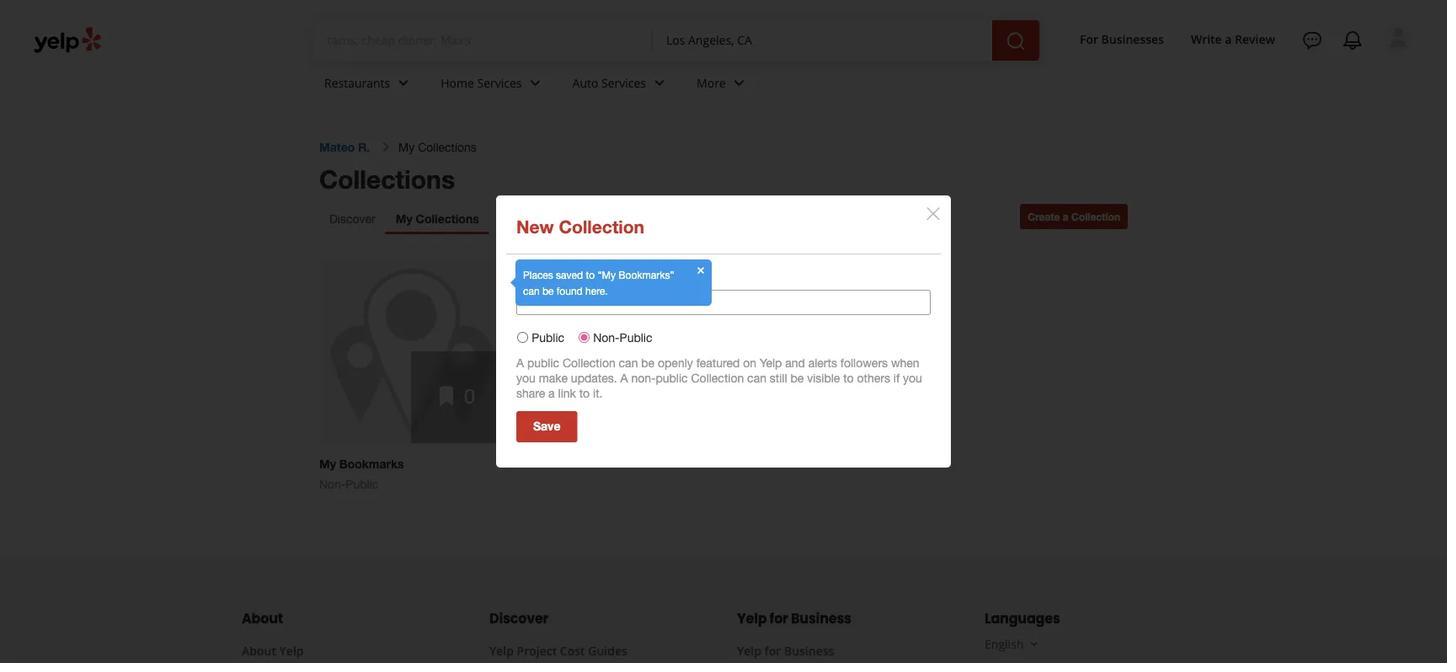 Task type: locate. For each thing, give the bounding box(es) containing it.
collection right create in the top right of the page
[[1072, 211, 1121, 222]]

0 link
[[319, 260, 503, 443]]

be down places
[[543, 285, 554, 297]]

my right discover link
[[396, 212, 413, 226]]

1 vertical spatial for
[[765, 643, 781, 659]]

for
[[770, 609, 789, 628], [765, 643, 781, 659]]

None radio
[[579, 332, 590, 343]]

2 about from the top
[[242, 643, 276, 659]]

0 vertical spatial be
[[543, 285, 554, 297]]

can up non-
[[619, 356, 638, 370]]

0 horizontal spatial a
[[549, 386, 555, 400]]

2 horizontal spatial be
[[791, 371, 804, 385]]

1 vertical spatial my collections
[[396, 212, 479, 226]]

1 vertical spatial non-
[[319, 477, 346, 491]]

a
[[517, 356, 524, 370], [621, 371, 628, 385]]

1 vertical spatial yelp for business
[[737, 643, 835, 659]]

2 vertical spatial my
[[319, 457, 336, 471]]

about for about yelp
[[242, 643, 276, 659]]

about
[[242, 609, 283, 628], [242, 643, 276, 659]]

a inside a public collection can be openly featured on yelp and alerts followers when you make updates. a non-public collection can still be visible to others if you share a link to it.
[[549, 386, 555, 400]]

yelp inside a public collection can be openly featured on yelp and alerts followers when you make updates. a non-public collection can still be visible to others if you share a link to it.
[[760, 356, 782, 370]]

2 vertical spatial can
[[748, 371, 767, 385]]

collections down r.
[[319, 163, 455, 194]]

about yelp
[[242, 643, 304, 659]]

0 vertical spatial about
[[242, 609, 283, 628]]

0 vertical spatial my collections
[[399, 140, 477, 154]]

visible
[[807, 371, 840, 385]]

discover
[[329, 212, 376, 226], [490, 609, 549, 628]]

my
[[399, 140, 415, 154], [396, 212, 413, 226], [319, 457, 336, 471]]

non-public
[[593, 331, 653, 345]]

0 vertical spatial a
[[1226, 31, 1232, 47]]

0 horizontal spatial public
[[346, 477, 379, 491]]

yelp project cost guides link
[[490, 643, 628, 659]]

featured
[[697, 356, 740, 370]]

2 horizontal spatial can
[[748, 371, 767, 385]]

my collections inside my collections link
[[396, 212, 479, 226]]

new collection
[[517, 216, 645, 237]]

1 horizontal spatial be
[[642, 356, 655, 370]]

discover up project
[[490, 609, 549, 628]]

business
[[791, 609, 852, 628], [784, 643, 835, 659]]

public
[[527, 356, 560, 370], [656, 371, 688, 385]]

0 horizontal spatial a
[[517, 356, 524, 370]]

make
[[539, 371, 568, 385]]

a
[[1226, 31, 1232, 47], [1063, 211, 1069, 222], [549, 386, 555, 400]]

create
[[1028, 211, 1060, 222]]

2 horizontal spatial a
[[1226, 31, 1232, 47]]

my collections link
[[386, 204, 489, 234]]

0 horizontal spatial non-
[[319, 477, 346, 491]]

collection up updates.
[[563, 356, 616, 370]]

be inside places saved to "my bookmarks" can be found here.
[[543, 285, 554, 297]]

review
[[1235, 31, 1276, 47]]

  text field
[[327, 31, 640, 50]]

a up share
[[517, 356, 524, 370]]

public down openly
[[656, 371, 688, 385]]

my collections
[[399, 140, 477, 154], [396, 212, 479, 226]]

None radio
[[517, 332, 528, 343]]

non- down "bookmarks"
[[319, 477, 346, 491]]

public up make
[[527, 356, 560, 370]]

2 vertical spatial a
[[549, 386, 555, 400]]

1 vertical spatial public
[[656, 371, 688, 385]]

it.
[[593, 386, 603, 400]]

1 vertical spatial a
[[621, 371, 628, 385]]

0 horizontal spatial discover
[[329, 212, 376, 226]]

×
[[925, 193, 943, 228]]

you up share
[[517, 371, 536, 385]]

tab list
[[319, 204, 622, 234]]

2 vertical spatial be
[[791, 371, 804, 385]]

be down and
[[791, 371, 804, 385]]

be up non-
[[642, 356, 655, 370]]

to left '"my'
[[586, 269, 595, 281]]

save
[[533, 419, 561, 433]]

0 vertical spatial my
[[399, 140, 415, 154]]

can down on
[[748, 371, 767, 385]]

public up non-
[[620, 331, 653, 345]]

messages image
[[1303, 30, 1323, 51], [1303, 30, 1323, 51]]

collections left following
[[416, 212, 479, 226]]

can
[[523, 285, 540, 297], [619, 356, 638, 370], [748, 371, 767, 385]]

0 vertical spatial yelp for business
[[737, 609, 852, 628]]

write a review link
[[1185, 24, 1283, 54]]

following collections
[[499, 212, 612, 226]]

to left it.
[[579, 386, 590, 400]]

1 horizontal spatial a
[[1063, 211, 1069, 222]]

openly
[[658, 356, 693, 370]]

0 vertical spatial public
[[527, 356, 560, 370]]

1 you from the left
[[517, 371, 536, 385]]

0 vertical spatial to
[[586, 269, 595, 281]]

1 vertical spatial a
[[1063, 211, 1069, 222]]

collections up my collections link
[[418, 140, 477, 154]]

non- up updates.
[[593, 331, 620, 345]]

0 horizontal spatial can
[[523, 285, 540, 297]]

a down make
[[549, 386, 555, 400]]

about for about
[[242, 609, 283, 628]]

1 vertical spatial business
[[784, 643, 835, 659]]

collections
[[418, 140, 477, 154], [319, 163, 455, 194], [416, 212, 479, 226], [553, 212, 612, 226]]

0 vertical spatial can
[[523, 285, 540, 297]]

public up make
[[532, 331, 565, 345]]

1 vertical spatial about
[[242, 643, 276, 659]]

public down "bookmarks"
[[346, 477, 379, 491]]

you right the if
[[903, 371, 923, 385]]

project
[[517, 643, 557, 659]]

collection up '"my'
[[559, 216, 645, 237]]

0 horizontal spatial be
[[543, 285, 554, 297]]

None search field
[[313, 20, 1060, 61]]

a left non-
[[621, 371, 628, 385]]

link
[[558, 386, 576, 400]]

collection
[[1072, 211, 1121, 222], [559, 216, 645, 237], [517, 270, 574, 284], [563, 356, 616, 370], [691, 371, 744, 385]]

discover inside tab list
[[329, 212, 376, 226]]

1 vertical spatial my
[[396, 212, 413, 226]]

non-
[[593, 331, 620, 345], [319, 477, 346, 491]]

cost
[[560, 643, 585, 659]]

be
[[543, 285, 554, 297], [642, 356, 655, 370], [791, 371, 804, 385]]

following collections link
[[489, 204, 622, 234]]

guides
[[588, 643, 628, 659]]

public
[[532, 331, 565, 345], [620, 331, 653, 345], [346, 477, 379, 491]]

yelp for business
[[737, 609, 852, 628], [737, 643, 835, 659]]

write a review
[[1191, 31, 1276, 47]]

1 vertical spatial to
[[844, 371, 854, 385]]

my bookmarks non-public
[[319, 457, 404, 491]]

0 horizontal spatial public
[[527, 356, 560, 370]]

discover down mateo r. link
[[329, 212, 376, 226]]

a public collection can be openly featured on yelp and alerts followers when you make updates. a non-public collection can still be visible to others if you share a link to it.
[[517, 356, 923, 400]]

can down places
[[523, 285, 540, 297]]

to
[[586, 269, 595, 281], [844, 371, 854, 385], [579, 386, 590, 400]]

on
[[743, 356, 757, 370]]

notifications image
[[1343, 30, 1363, 51], [1343, 30, 1363, 51]]

collection name
[[517, 270, 610, 284]]

search image
[[1006, 31, 1026, 51], [1006, 31, 1026, 51]]

my inside my bookmarks non-public
[[319, 457, 336, 471]]

for businesses link
[[1074, 24, 1171, 54]]

a right create in the top right of the page
[[1063, 211, 1069, 222]]

a for create
[[1063, 211, 1069, 222]]

1 about from the top
[[242, 609, 283, 628]]

"my
[[598, 269, 616, 281]]

a right write
[[1226, 31, 1232, 47]]

my left "bookmarks"
[[319, 457, 336, 471]]

0 vertical spatial for
[[770, 609, 789, 628]]

tab list containing discover
[[319, 204, 622, 234]]

1 horizontal spatial a
[[621, 371, 628, 385]]

yelp
[[760, 356, 782, 370], [737, 609, 767, 628], [279, 643, 304, 659], [490, 643, 514, 659], [737, 643, 762, 659]]

to inside places saved to "my bookmarks" can be found here.
[[586, 269, 595, 281]]

businesses
[[1102, 31, 1165, 47]]

r.
[[358, 140, 370, 154]]

1 vertical spatial discover
[[490, 609, 549, 628]]

0 vertical spatial non-
[[593, 331, 620, 345]]

collections up saved
[[553, 212, 612, 226]]

1 horizontal spatial public
[[656, 371, 688, 385]]

1 horizontal spatial discover
[[490, 609, 549, 628]]

to down the followers
[[844, 371, 854, 385]]

1 horizontal spatial you
[[903, 371, 923, 385]]

0 vertical spatial discover
[[329, 212, 376, 226]]

my right r.
[[399, 140, 415, 154]]

you
[[517, 371, 536, 385], [903, 371, 923, 385]]

a inside button
[[1063, 211, 1069, 222]]

0 horizontal spatial you
[[517, 371, 536, 385]]

1 horizontal spatial can
[[619, 356, 638, 370]]



Task type: vqa. For each thing, say whether or not it's contained in the screenshot.
  text box
yes



Task type: describe. For each thing, give the bounding box(es) containing it.
1 vertical spatial can
[[619, 356, 638, 370]]

1 horizontal spatial non-
[[593, 331, 620, 345]]

for
[[1080, 31, 1099, 47]]

new
[[517, 216, 554, 237]]

followers
[[841, 356, 888, 370]]

0
[[464, 384, 475, 408]]

can inside places saved to "my bookmarks" can be found here.
[[523, 285, 540, 297]]

address, neighborhood, city, state or zip text field
[[667, 31, 979, 48]]

yelp project cost guides
[[490, 643, 628, 659]]

create a collection
[[1028, 211, 1121, 222]]

collection up 'found'
[[517, 270, 574, 284]]

1 vertical spatial be
[[642, 356, 655, 370]]

if
[[894, 371, 900, 385]]

create a collection button
[[1021, 204, 1128, 229]]

places
[[523, 269, 553, 281]]

bookmarks
[[339, 457, 404, 471]]

1 yelp for business from the top
[[737, 609, 852, 628]]

others
[[857, 371, 891, 385]]

updates.
[[571, 371, 617, 385]]

found
[[557, 285, 583, 297]]

2 horizontal spatial public
[[620, 331, 653, 345]]

still
[[770, 371, 788, 385]]

following
[[499, 212, 550, 226]]

name
[[577, 270, 610, 284]]

here.
[[586, 285, 608, 297]]

my inside tab list
[[396, 212, 413, 226]]

non- inside my bookmarks non-public
[[319, 477, 346, 491]]

bookmarks"
[[619, 269, 675, 281]]

my bookmarks link
[[319, 457, 502, 472]]

a for write
[[1226, 31, 1232, 47]]

share
[[517, 386, 545, 400]]

places saved to "my bookmarks" can be found here.
[[523, 269, 675, 297]]

mateo r.
[[319, 140, 370, 154]]

save button
[[517, 411, 578, 442]]

collection down featured
[[691, 371, 744, 385]]

2 yelp for business from the top
[[737, 643, 835, 659]]

tacos, cheap dinner, Max's text field
[[327, 31, 640, 48]]

about yelp link
[[242, 643, 304, 659]]

0 vertical spatial a
[[517, 356, 524, 370]]

languages
[[985, 609, 1061, 628]]

  text field
[[667, 31, 979, 50]]

mateo r. link
[[319, 140, 370, 154]]

mateo
[[319, 140, 355, 154]]

write
[[1191, 31, 1222, 47]]

2 you from the left
[[903, 371, 923, 385]]

collection inside button
[[1072, 211, 1121, 222]]

saved
[[556, 269, 583, 281]]

2 vertical spatial to
[[579, 386, 590, 400]]

yelp for business link
[[737, 643, 835, 659]]

when
[[891, 356, 920, 370]]

non-
[[632, 371, 656, 385]]

public inside my bookmarks non-public
[[346, 477, 379, 491]]

alerts
[[809, 356, 838, 370]]

1 horizontal spatial public
[[532, 331, 565, 345]]

for businesses
[[1080, 31, 1165, 47]]

0 vertical spatial business
[[791, 609, 852, 628]]

discover link
[[319, 204, 386, 234]]

and
[[786, 356, 805, 370]]

Collection Name text field
[[517, 290, 931, 315]]



